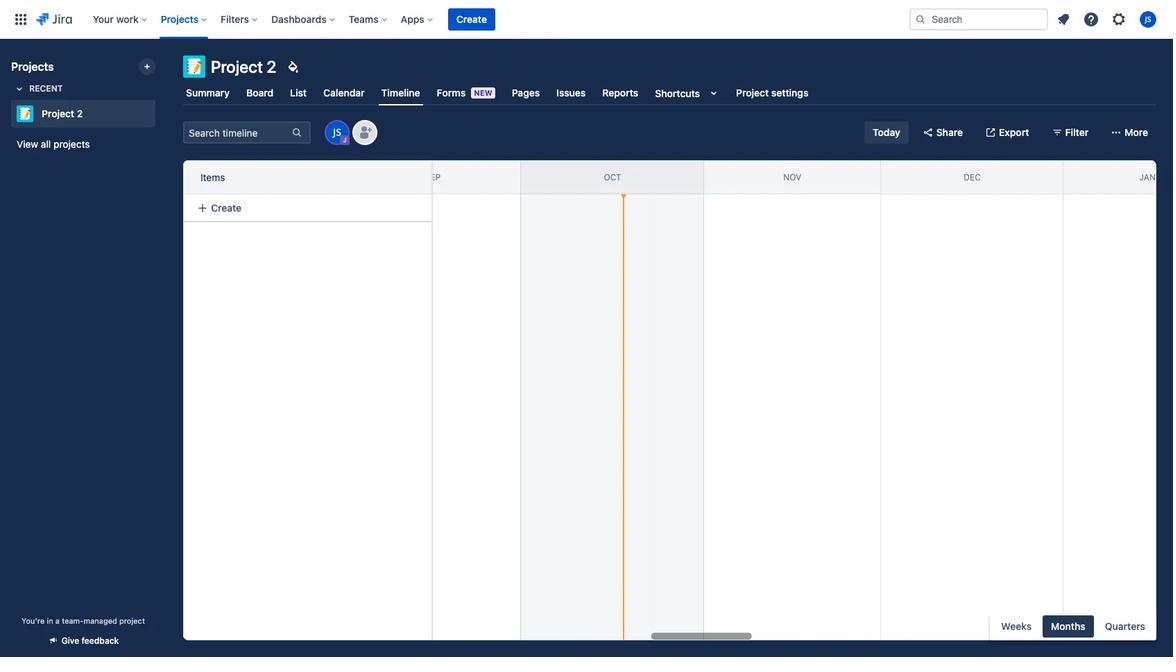 Task type: locate. For each thing, give the bounding box(es) containing it.
0 vertical spatial create button
[[448, 8, 495, 30]]

1 vertical spatial create button
[[189, 195, 427, 220]]

aug
[[244, 172, 262, 182]]

1 vertical spatial create
[[211, 202, 242, 213]]

'24
[[1158, 172, 1171, 182]]

quarters
[[1105, 620, 1146, 632]]

your work button
[[89, 8, 152, 30]]

you're
[[22, 616, 45, 625]]

1 vertical spatial project
[[736, 87, 769, 99]]

1 horizontal spatial 2
[[267, 57, 276, 76]]

search image
[[915, 14, 926, 25]]

create button right apps dropdown button
[[448, 8, 495, 30]]

2 up view all projects link
[[77, 108, 83, 119]]

2 left the set background color image
[[267, 57, 276, 76]]

filters
[[221, 13, 249, 25]]

jira image
[[36, 11, 72, 27], [36, 11, 72, 27]]

project 2 link
[[11, 100, 150, 128]]

0 vertical spatial create
[[457, 13, 487, 25]]

1 horizontal spatial project
[[211, 57, 263, 76]]

create project image
[[142, 61, 153, 72]]

0 horizontal spatial project 2
[[42, 108, 83, 119]]

give feedback
[[62, 636, 119, 646]]

share
[[937, 126, 963, 138]]

oct
[[604, 172, 622, 182]]

create button inside primary 'element'
[[448, 8, 495, 30]]

projects
[[53, 138, 90, 150]]

projects button
[[157, 8, 212, 30]]

shortcuts
[[655, 87, 700, 99]]

create right apps dropdown button
[[457, 13, 487, 25]]

Search field
[[910, 8, 1049, 30]]

project down recent
[[42, 108, 74, 119]]

1 vertical spatial project 2
[[42, 108, 83, 119]]

add to starred image
[[151, 105, 168, 122]]

view
[[17, 138, 38, 150]]

create down items
[[211, 202, 242, 213]]

dashboards button
[[267, 8, 340, 30]]

settings image
[[1111, 11, 1128, 27]]

project
[[119, 616, 145, 625]]

calendar link
[[321, 80, 368, 105]]

Search timeline text field
[[185, 123, 290, 142]]

projects
[[161, 13, 199, 25], [11, 60, 54, 73]]

items
[[201, 171, 225, 183]]

feedback
[[82, 636, 119, 646]]

list link
[[287, 80, 310, 105]]

work
[[116, 13, 139, 25]]

apps button
[[397, 8, 438, 30]]

dec
[[964, 172, 981, 182]]

1 vertical spatial 2
[[77, 108, 83, 119]]

project 2 up board
[[211, 57, 276, 76]]

project left settings
[[736, 87, 769, 99]]

1 horizontal spatial create button
[[448, 8, 495, 30]]

teams button
[[345, 8, 393, 30]]

project up board
[[211, 57, 263, 76]]

0 horizontal spatial project
[[42, 108, 74, 119]]

today button
[[865, 121, 909, 144]]

issues link
[[554, 80, 589, 105]]

board
[[246, 87, 274, 99]]

1 horizontal spatial projects
[[161, 13, 199, 25]]

0 vertical spatial projects
[[161, 13, 199, 25]]

tab list
[[175, 80, 1165, 105]]

create
[[457, 13, 487, 25], [211, 202, 242, 213]]

help image
[[1083, 11, 1100, 27]]

reports link
[[600, 80, 641, 105]]

project 2
[[211, 57, 276, 76], [42, 108, 83, 119]]

summary
[[186, 87, 230, 99]]

0 horizontal spatial projects
[[11, 60, 54, 73]]

export button
[[977, 121, 1038, 144]]

project 2 down recent
[[42, 108, 83, 119]]

banner
[[0, 0, 1173, 39]]

create button down aug
[[189, 195, 427, 220]]

tab list containing timeline
[[175, 80, 1165, 105]]

1 horizontal spatial create
[[457, 13, 487, 25]]

projects up recent
[[11, 60, 54, 73]]

project
[[211, 57, 263, 76], [736, 87, 769, 99], [42, 108, 74, 119]]

projects right work
[[161, 13, 199, 25]]

pages link
[[509, 80, 543, 105]]

reports
[[603, 87, 639, 99]]

your
[[93, 13, 114, 25]]

your profile and settings image
[[1140, 11, 1157, 27]]

1 horizontal spatial project 2
[[211, 57, 276, 76]]

appswitcher icon image
[[12, 11, 29, 27]]

give feedback button
[[39, 629, 127, 652]]

more button
[[1103, 121, 1157, 144]]

0 vertical spatial 2
[[267, 57, 276, 76]]

2
[[267, 57, 276, 76], [77, 108, 83, 119]]

0 horizontal spatial 2
[[77, 108, 83, 119]]

timeline
[[381, 87, 420, 98]]

create button
[[448, 8, 495, 30], [189, 195, 427, 220]]

a
[[55, 616, 60, 625]]



Task type: describe. For each thing, give the bounding box(es) containing it.
managed
[[84, 616, 117, 625]]

filter
[[1066, 126, 1089, 138]]

dashboards
[[271, 13, 327, 25]]

pages
[[512, 87, 540, 99]]

notifications image
[[1055, 11, 1072, 27]]

project settings
[[736, 87, 809, 99]]

team-
[[62, 616, 84, 625]]

list
[[290, 87, 307, 99]]

filters button
[[217, 8, 263, 30]]

today
[[873, 126, 901, 138]]

all
[[41, 138, 51, 150]]

set background color image
[[285, 58, 301, 75]]

view all projects link
[[11, 132, 155, 157]]

weeks
[[1002, 620, 1032, 632]]

apps
[[401, 13, 425, 25]]

filter button
[[1043, 121, 1097, 144]]

summary link
[[183, 80, 232, 105]]

jan '24
[[1140, 172, 1171, 182]]

sep
[[425, 172, 441, 182]]

project settings link
[[734, 80, 811, 105]]

nov
[[784, 172, 802, 182]]

new
[[474, 88, 493, 97]]

0 horizontal spatial create button
[[189, 195, 427, 220]]

create inside primary 'element'
[[457, 13, 487, 25]]

board link
[[244, 80, 276, 105]]

shortcuts button
[[653, 80, 725, 105]]

2 horizontal spatial project
[[736, 87, 769, 99]]

you're in a team-managed project
[[22, 616, 145, 625]]

projects inside "dropdown button"
[[161, 13, 199, 25]]

0 horizontal spatial create
[[211, 202, 242, 213]]

weeks button
[[993, 616, 1040, 638]]

banner containing your work
[[0, 0, 1173, 39]]

forms
[[437, 87, 466, 99]]

months
[[1051, 620, 1086, 632]]

in
[[47, 616, 53, 625]]

issues
[[557, 87, 586, 99]]

view all projects
[[17, 138, 90, 150]]

primary element
[[8, 0, 910, 39]]

add people image
[[357, 124, 373, 141]]

quarters button
[[1097, 616, 1154, 638]]

jan
[[1140, 172, 1156, 182]]

1 vertical spatial projects
[[11, 60, 54, 73]]

your work
[[93, 13, 139, 25]]

teams
[[349, 13, 379, 25]]

recent
[[29, 83, 63, 94]]

more
[[1125, 126, 1148, 138]]

give
[[62, 636, 79, 646]]

jacob simon image
[[326, 121, 348, 144]]

export
[[999, 126, 1029, 138]]

0 vertical spatial project 2
[[211, 57, 276, 76]]

collapse recent projects image
[[11, 80, 28, 97]]

2 vertical spatial project
[[42, 108, 74, 119]]

calendar
[[323, 87, 365, 99]]

0 vertical spatial project
[[211, 57, 263, 76]]

settings
[[772, 87, 809, 99]]

share button
[[914, 121, 972, 144]]

months button
[[1043, 616, 1094, 638]]



Task type: vqa. For each thing, say whether or not it's contained in the screenshot.
right add
no



